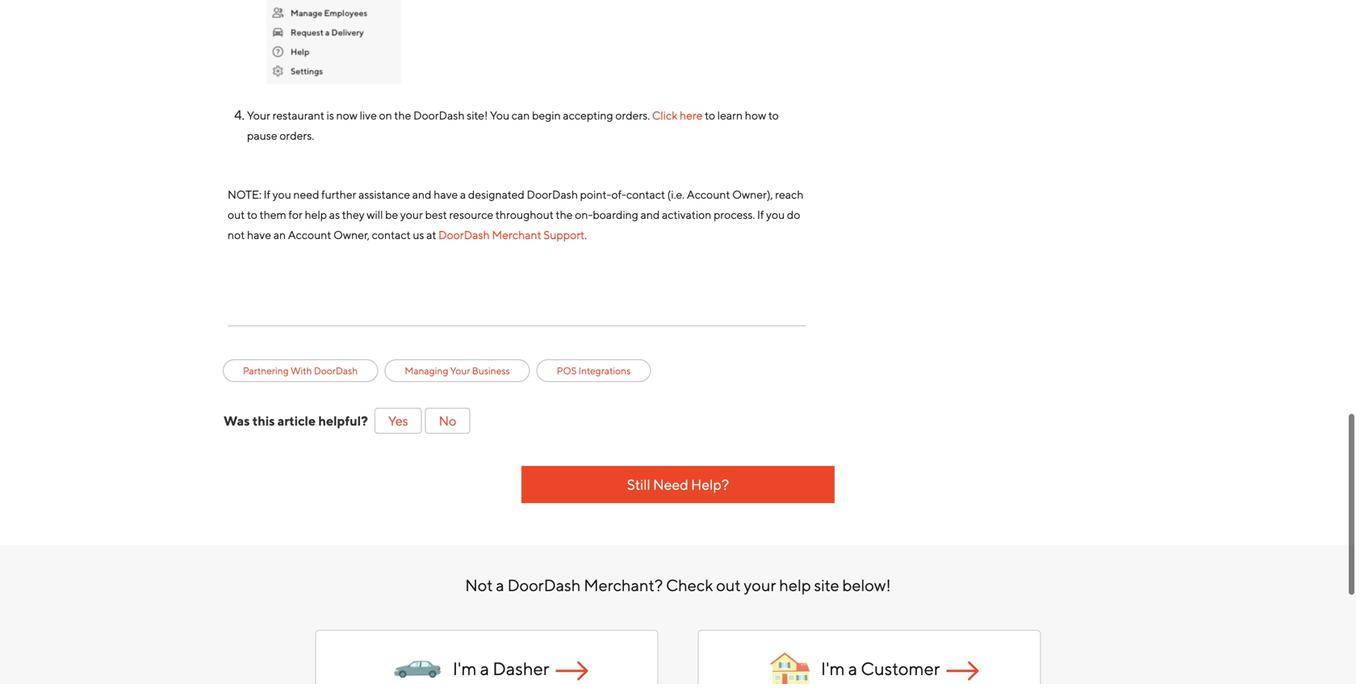 Task type: describe. For each thing, give the bounding box(es) containing it.
the on-
[[556, 208, 593, 221]]

0 vertical spatial if
[[264, 188, 271, 201]]

your restaurant is now live on the doordash site! you can begin accepting orders. click here
[[247, 108, 703, 122]]

best
[[425, 208, 447, 221]]

site
[[815, 576, 840, 595]]

doordash right the
[[414, 108, 465, 122]]

point-
[[580, 188, 612, 201]]

and
[[413, 188, 432, 201]]

how
[[745, 108, 767, 122]]

throughout
[[496, 208, 554, 221]]

here
[[680, 108, 703, 122]]

0 horizontal spatial your
[[247, 108, 271, 122]]

boarding and
[[593, 208, 660, 221]]

customer
[[861, 658, 941, 679]]

to learn how to pause orders.
[[247, 108, 779, 142]]

help?
[[692, 476, 729, 493]]

managing
[[405, 365, 449, 376]]

managing your business link
[[405, 363, 510, 378]]

doordash merchant support .
[[439, 228, 587, 241]]

doordash right not
[[508, 576, 581, 595]]

still
[[628, 476, 651, 493]]

doordash inside if you need further assistance and have a designated doordash point-of-contact (i.e. account owner), reach out to them for help as they will be your best resource throughout the on-boarding and activation process. if you do not have an account owner, contact us at
[[527, 188, 578, 201]]

a for not a doordash merchant? check out your help site below!
[[496, 576, 505, 595]]

1 horizontal spatial your
[[744, 576, 777, 595]]

1 vertical spatial your
[[450, 365, 471, 376]]

click here link
[[653, 108, 703, 122]]

pause
[[247, 129, 278, 142]]

0 vertical spatial you
[[273, 188, 291, 201]]

a for i'm a dasher
[[480, 658, 490, 679]]

you
[[490, 108, 510, 122]]

us
[[413, 228, 424, 241]]

contact
[[627, 188, 666, 201]]

dasher
[[493, 658, 550, 679]]

your inside if you need further assistance and have a designated doordash point-of-contact (i.e. account owner), reach out to them for help as they will be your best resource throughout the on-boarding and activation process. if you do not have an account owner, contact us at
[[401, 208, 423, 221]]

merchant
[[492, 228, 542, 241]]

integrations
[[579, 365, 631, 376]]

still need help?
[[628, 476, 729, 493]]

be
[[385, 208, 398, 221]]

to inside if you need further assistance and have a designated doordash point-of-contact (i.e. account owner), reach out to them for help as they will be your best resource throughout the on-boarding and activation process. if you do not have an account owner, contact us at
[[247, 208, 258, 221]]

doordash inside partnering with doordash "link"
[[314, 365, 358, 376]]

a inside if you need further assistance and have a designated doordash point-of-contact (i.e. account owner), reach out to them for help as they will be your best resource throughout the on-boarding and activation process. if you do not have an account owner, contact us at
[[460, 188, 466, 201]]

at
[[427, 228, 437, 241]]

further
[[322, 188, 357, 201]]

now
[[336, 108, 358, 122]]

is
[[327, 108, 334, 122]]

user-added image image
[[267, 0, 401, 84]]

1 horizontal spatial to
[[705, 108, 716, 122]]

i'm a customer image
[[760, 639, 821, 684]]

(i.e.
[[668, 188, 685, 201]]

yes button
[[375, 408, 422, 434]]

1 horizontal spatial account
[[687, 188, 731, 201]]

merchant?
[[584, 576, 663, 595]]

resource
[[449, 208, 494, 221]]

1 vertical spatial help
[[780, 576, 812, 595]]

learn
[[718, 108, 743, 122]]

begin
[[532, 108, 561, 122]]

article
[[278, 413, 316, 428]]

site!
[[467, 108, 488, 122]]

the
[[395, 108, 411, 122]]

i'm for i'm a dasher
[[453, 658, 477, 679]]

0 horizontal spatial account
[[288, 228, 332, 241]]

.
[[585, 228, 587, 241]]

no button
[[425, 408, 470, 434]]

2 horizontal spatial to
[[769, 108, 779, 122]]



Task type: vqa. For each thing, say whether or not it's contained in the screenshot.
delivery
no



Task type: locate. For each thing, give the bounding box(es) containing it.
process.
[[714, 208, 755, 221]]

can
[[512, 108, 530, 122]]

doordash
[[414, 108, 465, 122], [527, 188, 578, 201], [439, 228, 490, 241], [314, 365, 358, 376], [508, 576, 581, 595]]

partnering with doordash link
[[243, 363, 358, 378]]

i'm inside 'i'm a dasher' link
[[453, 658, 477, 679]]

this
[[253, 413, 275, 428]]

0 horizontal spatial out
[[228, 208, 245, 221]]

0 horizontal spatial if
[[264, 188, 271, 201]]

accepting
[[563, 108, 614, 122]]

assistance
[[359, 188, 410, 201]]

with
[[291, 365, 312, 376]]

0 vertical spatial your
[[247, 108, 271, 122]]

an
[[274, 228, 286, 241]]

i'm for i'm a customer
[[821, 658, 845, 679]]

managing your business
[[405, 365, 510, 376]]

as they
[[329, 208, 365, 221]]

if down owner),
[[758, 208, 764, 221]]

i'm a dasher link
[[316, 630, 659, 684]]

1 vertical spatial account
[[288, 228, 332, 241]]

if you need further assistance and have a designated doordash point-of-contact (i.e. account owner), reach out to them for help as they will be your best resource throughout the on-boarding and activation process. if you do not have an account owner, contact us at
[[228, 188, 804, 241]]

1 horizontal spatial help
[[780, 576, 812, 595]]

1 horizontal spatial orders.
[[616, 108, 650, 122]]

doordash right with
[[314, 365, 358, 376]]

i'm inside i'm a customer link
[[821, 658, 845, 679]]

not
[[465, 576, 493, 595]]

account
[[687, 188, 731, 201], [288, 228, 332, 241]]

0 horizontal spatial have
[[247, 228, 271, 241]]

click
[[653, 108, 678, 122]]

1 horizontal spatial if
[[758, 208, 764, 221]]

below!
[[843, 576, 892, 595]]

was
[[224, 413, 250, 428]]

orders. inside the to learn how to pause orders.
[[280, 129, 314, 142]]

your up the pause
[[247, 108, 271, 122]]

0 vertical spatial have
[[434, 188, 458, 201]]

orders. left click
[[616, 108, 650, 122]]

your left site
[[744, 576, 777, 595]]

i'm
[[453, 658, 477, 679], [821, 658, 845, 679]]

i'm a dasher
[[453, 658, 550, 679]]

help left site
[[780, 576, 812, 595]]

i'm a customer link
[[698, 630, 1041, 684]]

0 horizontal spatial orders.
[[280, 129, 314, 142]]

out right check
[[717, 576, 741, 595]]

0 horizontal spatial your
[[401, 208, 423, 221]]

0 horizontal spatial you
[[273, 188, 291, 201]]

need
[[294, 188, 319, 201]]

i'm right i'm a customer image
[[821, 658, 845, 679]]

pos
[[557, 365, 577, 376]]

help right the 'for'
[[305, 208, 327, 221]]

yes
[[388, 413, 408, 428]]

will
[[367, 208, 383, 221]]

account up 'activation'
[[687, 188, 731, 201]]

doordash up the on-
[[527, 188, 578, 201]]

you left do
[[767, 208, 785, 221]]

doordash down resource
[[439, 228, 490, 241]]

pos integrations link
[[557, 363, 631, 378]]

your
[[247, 108, 271, 122], [450, 365, 471, 376]]

have up best
[[434, 188, 458, 201]]

0 horizontal spatial help
[[305, 208, 327, 221]]

1 horizontal spatial have
[[434, 188, 458, 201]]

a for i'm a customer
[[849, 658, 858, 679]]

out up not
[[228, 208, 245, 221]]

live
[[360, 108, 377, 122]]

out inside if you need further assistance and have a designated doordash point-of-contact (i.e. account owner), reach out to them for help as they will be your best resource throughout the on-boarding and activation process. if you do not have an account owner, contact us at
[[228, 208, 245, 221]]

orders. down restaurant
[[280, 129, 314, 142]]

1 horizontal spatial your
[[450, 365, 471, 376]]

partnering
[[243, 365, 289, 376]]

0 horizontal spatial to
[[247, 208, 258, 221]]

not
[[228, 228, 245, 241]]

have left an
[[247, 228, 271, 241]]

0 vertical spatial orders.
[[616, 108, 650, 122]]

not a doordash merchant? check out your help site below!
[[465, 576, 892, 595]]

do
[[787, 208, 801, 221]]

i'm a customer
[[821, 658, 941, 679]]

your right be
[[401, 208, 423, 221]]

1 vertical spatial have
[[247, 228, 271, 241]]

a right not
[[496, 576, 505, 595]]

no
[[439, 413, 457, 428]]

on
[[379, 108, 392, 122]]

them
[[260, 208, 287, 221]]

1 vertical spatial if
[[758, 208, 764, 221]]

to right how
[[769, 108, 779, 122]]

partnering with doordash
[[243, 365, 358, 376]]

out
[[228, 208, 245, 221], [717, 576, 741, 595]]

1 vertical spatial you
[[767, 208, 785, 221]]

to left them
[[247, 208, 258, 221]]

was this article helpful?
[[224, 413, 368, 428]]

0 vertical spatial account
[[687, 188, 731, 201]]

your left the business
[[450, 365, 471, 376]]

for
[[289, 208, 303, 221]]

1 vertical spatial out
[[717, 576, 741, 595]]

a
[[460, 188, 466, 201], [496, 576, 505, 595], [480, 658, 490, 679], [849, 658, 858, 679]]

if up them
[[264, 188, 271, 201]]

to right here
[[705, 108, 716, 122]]

need
[[653, 476, 689, 493]]

business
[[472, 365, 510, 376]]

1 horizontal spatial i'm
[[821, 658, 845, 679]]

you
[[273, 188, 291, 201], [767, 208, 785, 221]]

support
[[544, 228, 585, 241]]

a left customer
[[849, 658, 858, 679]]

designated
[[468, 188, 525, 201]]

of-
[[612, 188, 627, 201]]

you up them
[[273, 188, 291, 201]]

0 vertical spatial help
[[305, 208, 327, 221]]

owner),
[[733, 188, 774, 201]]

a up resource
[[460, 188, 466, 201]]

0 vertical spatial your
[[401, 208, 423, 221]]

a left dasher at bottom
[[480, 658, 490, 679]]

account down the 'for'
[[288, 228, 332, 241]]

helpful?
[[319, 413, 368, 428]]

your
[[401, 208, 423, 221], [744, 576, 777, 595]]

help inside if you need further assistance and have a designated doordash point-of-contact (i.e. account owner), reach out to them for help as they will be your best resource throughout the on-boarding and activation process. if you do not have an account owner, contact us at
[[305, 208, 327, 221]]

i'm right i'm a dasher image
[[453, 658, 477, 679]]

reach
[[776, 188, 804, 201]]

0 vertical spatial out
[[228, 208, 245, 221]]

i'm a dasher image
[[386, 631, 447, 684]]

help
[[305, 208, 327, 221], [780, 576, 812, 595]]

2 i'm from the left
[[821, 658, 845, 679]]

note:
[[228, 188, 262, 201]]

still need help? link
[[522, 466, 835, 503]]

orders.
[[616, 108, 650, 122], [280, 129, 314, 142]]

restaurant
[[273, 108, 325, 122]]

0 horizontal spatial i'm
[[453, 658, 477, 679]]

have
[[434, 188, 458, 201], [247, 228, 271, 241]]

1 horizontal spatial you
[[767, 208, 785, 221]]

activation
[[662, 208, 712, 221]]

pos integrations
[[557, 365, 631, 376]]

check
[[666, 576, 714, 595]]

1 i'm from the left
[[453, 658, 477, 679]]

1 horizontal spatial out
[[717, 576, 741, 595]]

1 vertical spatial your
[[744, 576, 777, 595]]

1 vertical spatial orders.
[[280, 129, 314, 142]]

doordash merchant support link
[[439, 228, 585, 241]]

owner, contact
[[334, 228, 411, 241]]

if
[[264, 188, 271, 201], [758, 208, 764, 221]]



